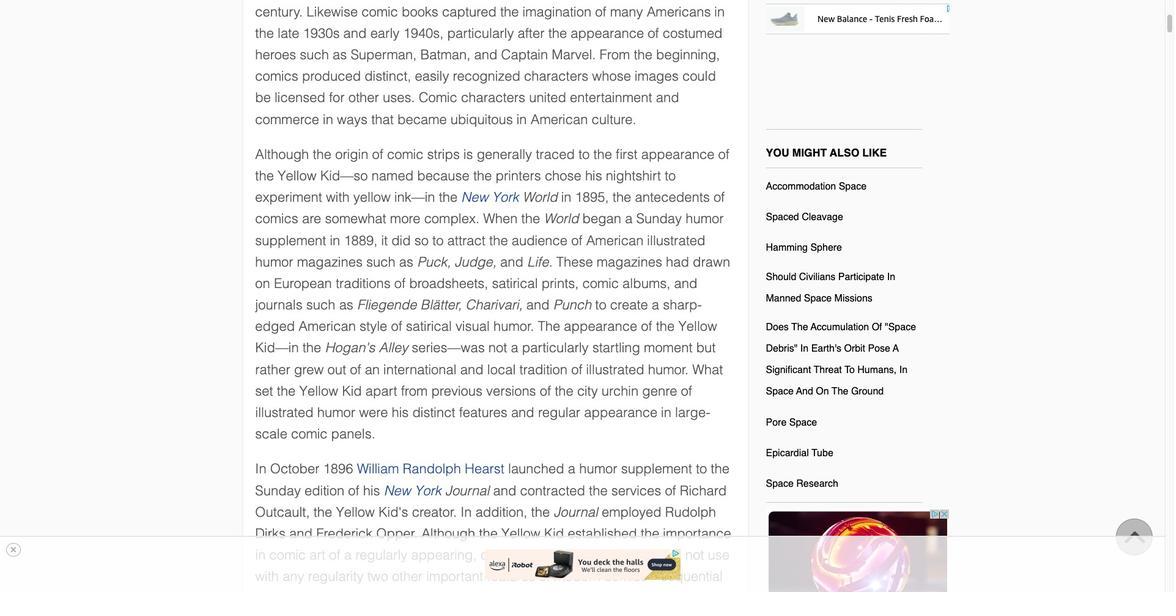 Task type: describe. For each thing, give the bounding box(es) containing it.
the down "contracted"
[[531, 505, 550, 520]]

local
[[488, 362, 516, 377]]

supplement inside began a sunday humor supplement in 1889, it did so to attract the audience of american illustrated humor magazines such as
[[255, 233, 326, 248]]

hearst
[[465, 462, 505, 477]]

new york link for new york journal
[[384, 483, 442, 498]]

spaced cleavage link
[[766, 207, 844, 233]]

fliegende
[[357, 297, 417, 313]]

you might also like
[[766, 146, 887, 159]]

these magazines had drawn on european traditions of broadsheets, satirical prints, comic albums, and journals such as
[[255, 254, 731, 313]]

humor inside launched a humor supplement to the sunday edition of his
[[580, 462, 618, 477]]

accommodation space link
[[766, 176, 867, 202]]

the up moment
[[656, 319, 675, 334]]

the down addition,
[[479, 526, 498, 542]]

features inside series—was not a particularly startling moment but rather grew out of an international and local tradition of illustrated humor. what set the yellow kid apart from previous versions of the city urchin genre of illustrated humor were his distinct features and regular appearance in large- scale comic panels.
[[459, 405, 508, 420]]

such inside began a sunday humor supplement in 1889, it did so to attract the audience of american illustrated humor magazines such as
[[367, 254, 396, 270]]

character,
[[544, 548, 605, 563]]

satirical inside these magazines had drawn on european traditions of broadsheets, satirical prints, comic albums, and journals such as
[[492, 276, 538, 291]]

0 horizontal spatial in
[[255, 462, 267, 477]]

to inside to create a sharp- edged american style of satirical visual humor. the appearance of the yellow kid—in the
[[596, 297, 607, 313]]

his inside 'although the origin of comic strips is generally traced to the first appearance of the yellow kid—so named because the printers chose his nightshirt to experiment with yellow ink—in the'
[[586, 168, 603, 184]]

william
[[357, 462, 399, 477]]

urchin
[[602, 384, 639, 399]]

did inside the employed rudolph dirks and frederick opper. although the yellow kid established the importance in comic art of a regularly appearing, distinctive character, outcault did not use with any regularity two other important features of modern comics—sequential panels and word balloons, both of which had been used for centurie
[[663, 548, 682, 563]]

to inside launched a humor supplement to the sunday edition of his
[[696, 462, 708, 477]]

the up audience
[[522, 211, 540, 227]]

of down tradition
[[540, 384, 551, 399]]

of left you
[[719, 147, 730, 162]]

pose
[[869, 343, 891, 354]]

humans,
[[858, 365, 897, 376]]

sunday inside launched a humor supplement to the sunday edition of his
[[255, 483, 301, 498]]

audience
[[512, 233, 568, 248]]

of up been on the left
[[539, 569, 551, 585]]

of right origin at the left top of the page
[[372, 147, 384, 162]]

antecedents
[[635, 190, 710, 205]]

and up the art
[[290, 526, 313, 542]]

for
[[598, 591, 613, 592]]

broadsheets,
[[409, 276, 489, 291]]

to inside began a sunday humor supplement in 1889, it did so to attract the audience of american illustrated humor magazines such as
[[433, 233, 444, 248]]

of up alley
[[391, 319, 402, 334]]

sunday inside began a sunday humor supplement in 1889, it did so to attract the audience of american illustrated humor magazines such as
[[637, 211, 682, 227]]

outcault
[[608, 548, 659, 563]]

genre
[[643, 384, 678, 399]]

distinctive
[[481, 548, 541, 563]]

of inside began a sunday humor supplement in 1889, it did so to attract the audience of american illustrated humor magazines such as
[[572, 233, 583, 248]]

1895,
[[576, 190, 609, 205]]

which
[[464, 591, 499, 592]]

an
[[365, 362, 380, 377]]

as inside these magazines had drawn on european traditions of broadsheets, satirical prints, comic albums, and journals such as
[[339, 297, 354, 313]]

ink—in
[[395, 190, 435, 205]]

epicardial tube
[[766, 448, 834, 459]]

the down threat
[[832, 386, 849, 397]]

magazines inside these magazines had drawn on european traditions of broadsheets, satirical prints, comic albums, and journals such as
[[597, 254, 663, 270]]

0 vertical spatial world
[[523, 190, 558, 205]]

what
[[693, 362, 724, 377]]

startling
[[593, 340, 641, 356]]

puck, judge, and life.
[[417, 254, 553, 270]]

the left "services"
[[589, 483, 608, 498]]

established
[[568, 526, 637, 542]]

panels.
[[331, 427, 376, 442]]

significant
[[766, 365, 812, 376]]

might
[[793, 146, 827, 159]]

york for journal
[[415, 483, 442, 498]]

not inside the employed rudolph dirks and frederick opper. although the yellow kid established the importance in comic art of a regularly appearing, distinctive character, outcault did not use with any regularity two other important features of modern comics—sequential panels and word balloons, both of which had been used for centurie
[[686, 548, 705, 563]]

appearance for first
[[642, 147, 715, 162]]

a inside to create a sharp- edged american style of satirical visual humor. the appearance of the yellow kid—in the
[[652, 297, 660, 313]]

in inside in 1895, the antecedents of comics are somewhat more complex. when the
[[561, 190, 572, 205]]

had inside these magazines had drawn on european traditions of broadsheets, satirical prints, comic albums, and journals such as
[[666, 254, 690, 270]]

humor inside series—was not a particularly startling moment but rather grew out of an international and local tradition of illustrated humor. what set the yellow kid apart from previous versions of the city urchin genre of illustrated humor were his distinct features and regular appearance in large- scale comic panels.
[[317, 405, 356, 420]]

any
[[283, 569, 304, 585]]

hogan's alley
[[325, 340, 408, 356]]

should
[[766, 271, 797, 282]]

satirical inside to create a sharp- edged american style of satirical visual humor. the appearance of the yellow kid—in the
[[406, 319, 452, 334]]

and inside does the accumulation of "space debris" in earth's orbit pose a significant threat to humans, in space and on the ground
[[797, 386, 814, 397]]

of right the art
[[329, 548, 341, 563]]

humor. inside to create a sharp- edged american style of satirical visual humor. the appearance of the yellow kid—in the
[[494, 319, 534, 334]]

1896
[[323, 462, 353, 477]]

creator.
[[412, 505, 457, 520]]

and inside these magazines had drawn on european traditions of broadsheets, satirical prints, comic albums, and journals such as
[[675, 276, 698, 291]]

and left life.
[[501, 254, 524, 270]]

hamming
[[766, 243, 808, 254]]

epicardial tube link
[[766, 443, 834, 469]]

use
[[708, 548, 730, 563]]

prints,
[[542, 276, 579, 291]]

hogan's
[[325, 340, 375, 356]]

the left first
[[594, 147, 613, 162]]

ground
[[852, 386, 884, 397]]

0 vertical spatial journal
[[445, 483, 490, 498]]

comic inside these magazines had drawn on european traditions of broadsheets, satirical prints, comic albums, and journals such as
[[583, 276, 619, 291]]

1889,
[[344, 233, 378, 248]]

randolph
[[403, 462, 461, 477]]

launched
[[508, 462, 565, 477]]

humor up the european
[[255, 254, 294, 270]]

regularly
[[356, 548, 408, 563]]

in inside the employed rudolph dirks and frederick opper. although the yellow kid established the importance in comic art of a regularly appearing, distinctive character, outcault did not use with any regularity two other important features of modern comics—sequential panels and word balloons, both of which had been used for centurie
[[255, 548, 266, 563]]

word
[[326, 591, 356, 592]]

1 vertical spatial journal
[[554, 505, 598, 520]]

apart
[[366, 384, 398, 399]]

of down the create
[[641, 319, 653, 334]]

is
[[464, 147, 473, 162]]

edition
[[305, 483, 345, 498]]

a inside series—was not a particularly startling moment but rather grew out of an international and local tradition of illustrated humor. what set the yellow kid apart from previous versions of the city urchin genre of illustrated humor were his distinct features and regular appearance in large- scale comic panels.
[[511, 340, 519, 356]]

the up experiment
[[255, 168, 274, 184]]

of inside and contracted the services of richard outcault, the yellow kid's creator. in addition, the
[[665, 483, 677, 498]]

generally
[[477, 147, 532, 162]]

edged
[[255, 319, 295, 334]]

of left the an on the bottom
[[350, 362, 361, 377]]

space research link
[[766, 474, 839, 499]]

in october 1896 william randolph hearst
[[255, 462, 505, 477]]

the inside began a sunday humor supplement in 1889, it did so to attract the audience of american illustrated humor magazines such as
[[490, 233, 508, 248]]

in left earth's
[[801, 343, 809, 354]]

distinct
[[413, 405, 456, 420]]

to create a sharp- edged american style of satirical visual humor. the appearance of the yellow kid—in the
[[255, 297, 718, 356]]

had inside the employed rudolph dirks and frederick opper. although the yellow kid established the importance in comic art of a regularly appearing, distinctive character, outcault did not use with any regularity two other important features of modern comics—sequential panels and word balloons, both of which had been used for centurie
[[503, 591, 526, 592]]

space down also
[[839, 181, 867, 192]]

yellow
[[354, 190, 391, 205]]

of up large-
[[681, 384, 693, 399]]

out
[[328, 362, 346, 377]]

humor down antecedents at the right top of page
[[686, 211, 724, 227]]

sharp-
[[663, 297, 702, 313]]

modern
[[554, 569, 601, 585]]

york for world
[[492, 190, 519, 205]]

hamming sphere
[[766, 243, 843, 254]]

yellow inside the employed rudolph dirks and frederick opper. although the yellow kid established the importance in comic art of a regularly appearing, distinctive character, outcault did not use with any regularity two other important features of modern comics—sequential panels and word balloons, both of which had been used for centurie
[[502, 526, 541, 542]]

comic inside series—was not a particularly startling moment but rather grew out of an international and local tradition of illustrated humor. what set the yellow kid apart from previous versions of the city urchin genre of illustrated humor were his distinct features and regular appearance in large- scale comic panels.
[[291, 427, 328, 442]]

does the accumulation of "space debris" in earth's orbit pose a significant threat to humans, in space and on the ground link
[[766, 317, 922, 407]]

should civilians participate in manned space missions link
[[766, 266, 922, 314]]

been
[[529, 591, 560, 592]]

appearing,
[[411, 548, 477, 563]]

to inside does the accumulation of "space debris" in earth's orbit pose a significant threat to humans, in space and on the ground
[[845, 365, 855, 376]]

of down important
[[449, 591, 460, 592]]

set
[[255, 384, 273, 399]]

earth's
[[812, 343, 842, 354]]

and inside and contracted the services of richard outcault, the yellow kid's creator. in addition, the
[[494, 483, 517, 498]]

city
[[578, 384, 598, 399]]

in inside and contracted the services of richard outcault, the yellow kid's creator. in addition, the
[[461, 505, 472, 520]]

previous
[[432, 384, 483, 399]]

pore space
[[766, 417, 818, 428]]

of inside launched a humor supplement to the sunday edition of his
[[348, 483, 360, 498]]

scale
[[255, 427, 288, 442]]

the down edition
[[314, 505, 332, 520]]

his inside series—was not a particularly startling moment but rather grew out of an international and local tradition of illustrated humor. what set the yellow kid apart from previous versions of the city urchin genre of illustrated humor were his distinct features and regular appearance in large- scale comic panels.
[[392, 405, 409, 420]]

origin
[[335, 147, 369, 162]]

nightshirt
[[606, 168, 661, 184]]

somewhat
[[325, 211, 387, 227]]

style
[[360, 319, 388, 334]]

did inside began a sunday humor supplement in 1889, it did so to attract the audience of american illustrated humor magazines such as
[[392, 233, 411, 248]]

american inside began a sunday humor supplement in 1889, it did so to attract the audience of american illustrated humor magazines such as
[[587, 233, 644, 248]]

and down versions
[[511, 405, 535, 420]]

and up the previous
[[461, 362, 484, 377]]

not inside series—was not a particularly startling moment but rather grew out of an international and local tradition of illustrated humor. what set the yellow kid apart from previous versions of the city urchin genre of illustrated humor were his distinct features and regular appearance in large- scale comic panels.
[[489, 340, 507, 356]]

comic inside 'although the origin of comic strips is generally traced to the first appearance of the yellow kid—so named because the printers chose his nightshirt to experiment with yellow ink—in the'
[[387, 147, 424, 162]]

addition,
[[476, 505, 528, 520]]



Task type: vqa. For each thing, say whether or not it's contained in the screenshot.
the bottom humor.
yes



Task type: locate. For each thing, give the bounding box(es) containing it.
his up 1895,
[[586, 168, 603, 184]]

although up appearing,
[[422, 526, 476, 542]]

with inside 'although the origin of comic strips is generally traced to the first appearance of the yellow kid—so named because the printers chose his nightshirt to experiment with yellow ink—in the'
[[326, 190, 350, 205]]

new for new york world
[[462, 190, 489, 205]]

0 horizontal spatial humor.
[[494, 319, 534, 334]]

appearance inside series—was not a particularly startling moment but rather grew out of an international and local tradition of illustrated humor. what set the yellow kid apart from previous versions of the city urchin genre of illustrated humor were his distinct features and regular appearance in large- scale comic panels.
[[585, 405, 658, 420]]

features down distinctive
[[487, 569, 536, 585]]

appearance up antecedents at the right top of page
[[642, 147, 715, 162]]

the down when
[[490, 233, 508, 248]]

and up addition,
[[494, 483, 517, 498]]

0 horizontal spatial new york link
[[384, 483, 442, 498]]

1 vertical spatial american
[[299, 319, 356, 334]]

0 vertical spatial american
[[587, 233, 644, 248]]

panels
[[255, 591, 296, 592]]

0 vertical spatial not
[[489, 340, 507, 356]]

not
[[489, 340, 507, 356], [686, 548, 705, 563]]

0 vertical spatial sunday
[[637, 211, 682, 227]]

1 horizontal spatial with
[[326, 190, 350, 205]]

the left origin at the left top of the page
[[313, 147, 332, 162]]

comic inside the employed rudolph dirks and frederick opper. although the yellow kid established the importance in comic art of a regularly appearing, distinctive character, outcault did not use with any regularity two other important features of modern comics—sequential panels and word balloons, both of which had been used for centurie
[[270, 548, 306, 563]]

space down the significant
[[766, 386, 794, 397]]

humor up "services"
[[580, 462, 618, 477]]

art
[[310, 548, 326, 563]]

1 vertical spatial did
[[663, 548, 682, 563]]

in right creator. on the bottom of page
[[461, 505, 472, 520]]

1 vertical spatial not
[[686, 548, 705, 563]]

supplement inside launched a humor supplement to the sunday edition of his
[[621, 462, 693, 477]]

1 horizontal spatial such
[[367, 254, 396, 270]]

on inside these magazines had drawn on european traditions of broadsheets, satirical prints, comic albums, and journals such as
[[255, 276, 270, 291]]

0 horizontal spatial sunday
[[255, 483, 301, 498]]

1 horizontal spatial humor.
[[648, 362, 689, 377]]

1 horizontal spatial in
[[461, 505, 472, 520]]

a up "contracted"
[[568, 462, 576, 477]]

1 vertical spatial had
[[503, 591, 526, 592]]

appearance inside 'although the origin of comic strips is generally traced to the first appearance of the yellow kid—so named because the printers chose his nightshirt to experiment with yellow ink—in the'
[[642, 147, 715, 162]]

1 vertical spatial humor.
[[648, 362, 689, 377]]

0 horizontal spatial illustrated
[[255, 405, 314, 420]]

space
[[839, 181, 867, 192], [805, 293, 832, 304], [766, 386, 794, 397], [790, 417, 818, 428], [766, 479, 794, 490]]

and up the
[[527, 297, 550, 313]]

1 horizontal spatial new york link
[[462, 190, 519, 205]]

the up outcault
[[641, 526, 660, 542]]

such down it
[[367, 254, 396, 270]]

kid inside series—was not a particularly startling moment but rather grew out of an international and local tradition of illustrated humor. what set the yellow kid apart from previous versions of the city urchin genre of illustrated humor were his distinct features and regular appearance in large- scale comic panels.
[[342, 384, 362, 399]]

although
[[255, 147, 309, 162], [422, 526, 476, 542]]

on down threat
[[816, 386, 830, 397]]

experiment
[[255, 190, 322, 205]]

of up pose
[[872, 322, 883, 333]]

0 horizontal spatial his
[[363, 483, 380, 498]]

of inside does the accumulation of "space debris" in earth's orbit pose a significant threat to humans, in space and on the ground
[[872, 322, 883, 333]]

a inside launched a humor supplement to the sunday edition of his
[[568, 462, 576, 477]]

journals
[[255, 297, 303, 313]]

1 vertical spatial features
[[487, 569, 536, 585]]

contracted
[[520, 483, 586, 498]]

space inside does the accumulation of "space debris" in earth's orbit pose a significant threat to humans, in space and on the ground
[[766, 386, 794, 397]]

such inside these magazines had drawn on european traditions of broadsheets, satirical prints, comic albums, and journals such as
[[306, 297, 336, 313]]

kid—so
[[320, 168, 368, 184]]

journal down hearst on the bottom left of page
[[445, 483, 490, 498]]

with
[[326, 190, 350, 205], [255, 569, 279, 585]]

0 horizontal spatial had
[[503, 591, 526, 592]]

a inside began a sunday humor supplement in 1889, it did so to attract the audience of american illustrated humor magazines such as
[[625, 211, 633, 227]]

1 vertical spatial in
[[461, 505, 472, 520]]

yellow inside 'although the origin of comic strips is generally traced to the first appearance of the yellow kid—so named because the printers chose his nightshirt to experiment with yellow ink—in the'
[[278, 168, 317, 184]]

pore space link
[[766, 412, 818, 438]]

two
[[368, 569, 389, 585]]

1 vertical spatial with
[[255, 569, 279, 585]]

the up complex.
[[439, 190, 458, 205]]

although the origin of comic strips is generally traced to the first appearance of the yellow kid—so named because the printers chose his nightshirt to experiment with yellow ink—in the
[[255, 147, 730, 205]]

space down epicardial
[[766, 479, 794, 490]]

humor. inside series—was not a particularly startling moment but rather grew out of an international and local tradition of illustrated humor. what set the yellow kid apart from previous versions of the city urchin genre of illustrated humor were his distinct features and regular appearance in large- scale comic panels.
[[648, 362, 689, 377]]

with up panels
[[255, 569, 279, 585]]

as inside began a sunday humor supplement in 1889, it did so to attract the audience of american illustrated humor magazines such as
[[399, 254, 414, 270]]

kid inside the employed rudolph dirks and frederick opper. although the yellow kid established the importance in comic art of a regularly appearing, distinctive character, outcault did not use with any regularity two other important features of modern comics—sequential panels and word balloons, both of which had been used for centurie
[[544, 526, 564, 542]]

to left the create
[[596, 297, 607, 313]]

features inside the employed rudolph dirks and frederick opper. although the yellow kid established the importance in comic art of a regularly appearing, distinctive character, outcault did not use with any regularity two other important features of modern comics—sequential panels and word balloons, both of which had been used for centurie
[[487, 569, 536, 585]]

of up "fliegende"
[[395, 276, 406, 291]]

printers
[[496, 168, 541, 184]]

1 horizontal spatial illustrated
[[586, 362, 645, 377]]

new up kid's
[[384, 483, 411, 498]]

the right the does
[[792, 322, 809, 333]]

humor up panels.
[[317, 405, 356, 420]]

illustrated up scale
[[255, 405, 314, 420]]

1 horizontal spatial did
[[663, 548, 682, 563]]

illustrated down startling
[[586, 362, 645, 377]]

the inside launched a humor supplement to the sunday edition of his
[[711, 462, 730, 477]]

but
[[697, 340, 716, 356]]

and
[[501, 254, 524, 270], [675, 276, 698, 291], [527, 297, 550, 313], [461, 362, 484, 377], [797, 386, 814, 397], [511, 405, 535, 420], [494, 483, 517, 498], [290, 526, 313, 542], [299, 591, 323, 592]]

humor. down charivari,
[[494, 319, 534, 334]]

1 horizontal spatial his
[[392, 405, 409, 420]]

journal
[[445, 483, 490, 498], [554, 505, 598, 520]]

space inside should civilians participate in manned space missions
[[805, 293, 832, 304]]

0 vertical spatial with
[[326, 190, 350, 205]]

1 vertical spatial york
[[415, 483, 442, 498]]

versions
[[487, 384, 536, 399]]

the right set
[[277, 384, 296, 399]]

of right antecedents at the right top of page
[[714, 190, 725, 205]]

had left "drawn"
[[666, 254, 690, 270]]

appearance inside to create a sharp- edged american style of satirical visual humor. the appearance of the yellow kid—in the
[[564, 319, 638, 334]]

2 horizontal spatial illustrated
[[648, 233, 706, 248]]

not up local
[[489, 340, 507, 356]]

series—was not a particularly startling moment but rather grew out of an international and local tradition of illustrated humor. what set the yellow kid apart from previous versions of the city urchin genre of illustrated humor were his distinct features and regular appearance in large- scale comic panels.
[[255, 340, 724, 442]]

1 vertical spatial as
[[339, 297, 354, 313]]

of up rudolph
[[665, 483, 677, 498]]

complex.
[[424, 211, 480, 227]]

0 horizontal spatial magazines
[[297, 254, 363, 270]]

threat
[[814, 365, 842, 376]]

0 horizontal spatial with
[[255, 569, 279, 585]]

0 horizontal spatial supplement
[[255, 233, 326, 248]]

on inside does the accumulation of "space debris" in earth's orbit pose a significant threat to humans, in space and on the ground
[[816, 386, 830, 397]]

does the accumulation of "space debris" in earth's orbit pose a significant threat to humans, in space and on the ground
[[766, 322, 917, 397]]

2 horizontal spatial his
[[586, 168, 603, 184]]

employed
[[602, 505, 662, 520]]

judge,
[[455, 254, 497, 270]]

space right pore
[[790, 417, 818, 428]]

1 vertical spatial supplement
[[621, 462, 693, 477]]

new up complex.
[[462, 190, 489, 205]]

other
[[392, 569, 423, 585]]

spaced
[[766, 212, 800, 223]]

new york journal
[[384, 483, 490, 498]]

pore
[[766, 417, 787, 428]]

1 vertical spatial new york link
[[384, 483, 442, 498]]

new for new york journal
[[384, 483, 411, 498]]

1 vertical spatial such
[[306, 297, 336, 313]]

york down william randolph hearst link on the left
[[415, 483, 442, 498]]

1 horizontal spatial york
[[492, 190, 519, 205]]

civilians
[[800, 271, 836, 282]]

0 vertical spatial new
[[462, 190, 489, 205]]

sunday up "outcault,"
[[255, 483, 301, 498]]

of inside these magazines had drawn on european traditions of broadsheets, satirical prints, comic albums, and journals such as
[[395, 276, 406, 291]]

with inside the employed rudolph dirks and frederick opper. although the yellow kid established the importance in comic art of a regularly appearing, distinctive character, outcault did not use with any regularity two other important features of modern comics—sequential panels and word balloons, both of which had been used for centurie
[[255, 569, 279, 585]]

0 vertical spatial such
[[367, 254, 396, 270]]

humor. down moment
[[648, 362, 689, 377]]

new york link for new york world
[[462, 190, 519, 205]]

when
[[484, 211, 518, 227]]

0 vertical spatial did
[[392, 233, 411, 248]]

1 vertical spatial although
[[422, 526, 476, 542]]

visual
[[456, 319, 490, 334]]

although inside the employed rudolph dirks and frederick opper. although the yellow kid established the importance in comic art of a regularly appearing, distinctive character, outcault did not use with any regularity two other important features of modern comics—sequential panels and word balloons, both of which had been used for centurie
[[422, 526, 476, 542]]

research
[[797, 479, 839, 490]]

1 horizontal spatial satirical
[[492, 276, 538, 291]]

1 vertical spatial on
[[816, 386, 830, 397]]

features down the previous
[[459, 405, 508, 420]]

yellow inside series—was not a particularly startling moment but rather grew out of an international and local tradition of illustrated humor. what set the yellow kid apart from previous versions of the city urchin genre of illustrated humor were his distinct features and regular appearance in large- scale comic panels.
[[300, 384, 338, 399]]

hamming sphere link
[[766, 238, 843, 263]]

0 horizontal spatial york
[[415, 483, 442, 498]]

1 vertical spatial kid
[[544, 526, 564, 542]]

of inside in 1895, the antecedents of comics are somewhat more complex. when the
[[714, 190, 725, 205]]

2 vertical spatial appearance
[[585, 405, 658, 420]]

space down civilians
[[805, 293, 832, 304]]

such
[[367, 254, 396, 270], [306, 297, 336, 313]]

0 vertical spatial appearance
[[642, 147, 715, 162]]

in 1895, the antecedents of comics are somewhat more complex. when the
[[255, 190, 725, 227]]

comic up any
[[270, 548, 306, 563]]

rudolph
[[666, 505, 717, 520]]

his inside launched a humor supplement to the sunday edition of his
[[363, 483, 380, 498]]

cleavage
[[802, 212, 844, 223]]

with for any
[[255, 569, 279, 585]]

1 horizontal spatial new
[[462, 190, 489, 205]]

a inside the employed rudolph dirks and frederick opper. although the yellow kid established the importance in comic art of a regularly appearing, distinctive character, outcault did not use with any regularity two other important features of modern comics—sequential panels and word balloons, both of which had been used for centurie
[[344, 548, 352, 563]]

0 vertical spatial kid
[[342, 384, 362, 399]]

advertisement region
[[760, 4, 956, 34], [766, 509, 950, 592], [485, 549, 681, 580]]

0 horizontal spatial as
[[339, 297, 354, 313]]

the down nightshirt
[[613, 190, 632, 205]]

from
[[401, 384, 428, 399]]

1 vertical spatial his
[[392, 405, 409, 420]]

charivari,
[[466, 297, 523, 313]]

york up when
[[492, 190, 519, 205]]

it
[[381, 233, 388, 248]]

1 vertical spatial satirical
[[406, 319, 452, 334]]

satirical up charivari,
[[492, 276, 538, 291]]

1 magazines from the left
[[297, 254, 363, 270]]

more
[[390, 211, 421, 227]]

importance
[[663, 526, 732, 542]]

a right began
[[625, 211, 633, 227]]

1 vertical spatial new
[[384, 483, 411, 498]]

0 horizontal spatial did
[[392, 233, 411, 248]]

accommodation
[[766, 181, 837, 192]]

0 vertical spatial had
[[666, 254, 690, 270]]

in inside should civilians participate in manned space missions
[[888, 271, 896, 282]]

0 horizontal spatial such
[[306, 297, 336, 313]]

in inside series—was not a particularly startling moment but rather grew out of an international and local tradition of illustrated humor. what set the yellow kid apart from previous versions of the city urchin genre of illustrated humor were his distinct features and regular appearance in large- scale comic panels.
[[662, 405, 672, 420]]

american inside to create a sharp- edged american style of satirical visual humor. the appearance of the yellow kid—in the
[[299, 319, 356, 334]]

in left '1889,'
[[330, 233, 340, 248]]

0 horizontal spatial american
[[299, 319, 356, 334]]

american up hogan's
[[299, 319, 356, 334]]

0 vertical spatial his
[[586, 168, 603, 184]]

0 vertical spatial satirical
[[492, 276, 538, 291]]

in down genre
[[662, 405, 672, 420]]

the up grew
[[303, 340, 321, 356]]

0 horizontal spatial new
[[384, 483, 411, 498]]

1 horizontal spatial as
[[399, 254, 414, 270]]

0 vertical spatial new york link
[[462, 190, 519, 205]]

frederick
[[316, 526, 373, 542]]

american
[[587, 233, 644, 248], [299, 319, 356, 334]]

1 horizontal spatial american
[[587, 233, 644, 248]]

1 horizontal spatial journal
[[554, 505, 598, 520]]

in down dirks
[[255, 548, 266, 563]]

european
[[274, 276, 332, 291]]

yellow inside to create a sharp- edged american style of satirical visual humor. the appearance of the yellow kid—in the
[[679, 319, 718, 334]]

magazines inside began a sunday humor supplement in 1889, it did so to attract the audience of american illustrated humor magazines such as
[[297, 254, 363, 270]]

new
[[462, 190, 489, 205], [384, 483, 411, 498]]

new york link up when
[[462, 190, 519, 205]]

outcault,
[[255, 505, 310, 520]]

new york link down william randolph hearst link on the left
[[384, 483, 442, 498]]

1 horizontal spatial although
[[422, 526, 476, 542]]

supplement down "comics"
[[255, 233, 326, 248]]

a down the albums,
[[652, 297, 660, 313]]

world
[[523, 190, 558, 205], [544, 211, 579, 227]]

yellow up frederick
[[336, 505, 375, 520]]

sunday
[[637, 211, 682, 227], [255, 483, 301, 498]]

0 vertical spatial humor.
[[494, 319, 534, 334]]

0 horizontal spatial satirical
[[406, 319, 452, 334]]

as down traditions
[[339, 297, 354, 313]]

appearance up startling
[[564, 319, 638, 334]]

of up the these
[[572, 233, 583, 248]]

named
[[372, 168, 414, 184]]

not down importance
[[686, 548, 705, 563]]

comic down the these
[[583, 276, 619, 291]]

in right humans,
[[900, 365, 908, 376]]

in right participate
[[888, 271, 896, 282]]

satirical down the blätter,
[[406, 319, 452, 334]]

the
[[538, 319, 561, 334]]

1 horizontal spatial on
[[816, 386, 830, 397]]

2 vertical spatial illustrated
[[255, 405, 314, 420]]

to right so
[[433, 233, 444, 248]]

0 vertical spatial on
[[255, 276, 270, 291]]

0 vertical spatial although
[[255, 147, 309, 162]]

2 magazines from the left
[[597, 254, 663, 270]]

1 vertical spatial illustrated
[[586, 362, 645, 377]]

began a sunday humor supplement in 1889, it did so to attract the audience of american illustrated humor magazines such as
[[255, 211, 724, 270]]

2 vertical spatial his
[[363, 483, 380, 498]]

the up regular
[[555, 384, 574, 399]]

1 vertical spatial sunday
[[255, 483, 301, 498]]

space research
[[766, 479, 839, 490]]

both
[[418, 591, 445, 592]]

debris"
[[766, 343, 798, 354]]

kid—in
[[255, 340, 299, 356]]

0 vertical spatial supplement
[[255, 233, 326, 248]]

although inside 'although the origin of comic strips is generally traced to the first appearance of the yellow kid—so named because the printers chose his nightshirt to experiment with yellow ink—in the'
[[255, 147, 309, 162]]

regularity
[[308, 569, 364, 585]]

and down any
[[299, 591, 323, 592]]

to up richard
[[696, 462, 708, 477]]

first
[[616, 147, 638, 162]]

appearance for the
[[564, 319, 638, 334]]

yellow up distinctive
[[502, 526, 541, 542]]

moment
[[644, 340, 693, 356]]

0 horizontal spatial journal
[[445, 483, 490, 498]]

0 horizontal spatial not
[[489, 340, 507, 356]]

world up audience
[[544, 211, 579, 227]]

such down the european
[[306, 297, 336, 313]]

0 vertical spatial in
[[255, 462, 267, 477]]

create
[[611, 297, 648, 313]]

illustrated up "drawn"
[[648, 233, 706, 248]]

the down generally at the top of page
[[474, 168, 492, 184]]

although up experiment
[[255, 147, 309, 162]]

services
[[612, 483, 662, 498]]

yellow inside and contracted the services of richard outcault, the yellow kid's creator. in addition, the
[[336, 505, 375, 520]]

features
[[459, 405, 508, 420], [487, 569, 536, 585]]

in inside began a sunday humor supplement in 1889, it did so to attract the audience of american illustrated humor magazines such as
[[330, 233, 340, 248]]

1 horizontal spatial had
[[666, 254, 690, 270]]

1 horizontal spatial not
[[686, 548, 705, 563]]

and down the significant
[[797, 386, 814, 397]]

large-
[[676, 405, 711, 420]]

with down kid—so
[[326, 190, 350, 205]]

with for yellow
[[326, 190, 350, 205]]

of up city
[[572, 362, 583, 377]]

supplement
[[255, 233, 326, 248], [621, 462, 693, 477]]

so
[[415, 233, 429, 248]]

blätter,
[[421, 297, 462, 313]]

illustrated inside began a sunday humor supplement in 1889, it did so to attract the audience of american illustrated humor magazines such as
[[648, 233, 706, 248]]

0 horizontal spatial kid
[[342, 384, 362, 399]]

a inside does the accumulation of "space debris" in earth's orbit pose a significant threat to humans, in space and on the ground
[[893, 343, 899, 354]]

0 vertical spatial illustrated
[[648, 233, 706, 248]]

0 vertical spatial york
[[492, 190, 519, 205]]

0 vertical spatial features
[[459, 405, 508, 420]]

york
[[492, 190, 519, 205], [415, 483, 442, 498]]

kid
[[342, 384, 362, 399], [544, 526, 564, 542]]

0 horizontal spatial although
[[255, 147, 309, 162]]

1 horizontal spatial sunday
[[637, 211, 682, 227]]

supplement up "services"
[[621, 462, 693, 477]]

0 vertical spatial as
[[399, 254, 414, 270]]

magazines up the albums,
[[597, 254, 663, 270]]

on up journals
[[255, 276, 270, 291]]

his down william
[[363, 483, 380, 498]]

1 horizontal spatial kid
[[544, 526, 564, 542]]

appearance down urchin
[[585, 405, 658, 420]]

1 horizontal spatial magazines
[[597, 254, 663, 270]]

a down frederick
[[344, 548, 352, 563]]

did up comics—sequential
[[663, 548, 682, 563]]

accommodation space
[[766, 181, 867, 192]]

used
[[564, 591, 594, 592]]

1 vertical spatial world
[[544, 211, 579, 227]]

because
[[417, 168, 470, 184]]

1 vertical spatial appearance
[[564, 319, 638, 334]]

as
[[399, 254, 414, 270], [339, 297, 354, 313]]

1 horizontal spatial supplement
[[621, 462, 693, 477]]

to up antecedents at the right top of page
[[665, 168, 676, 184]]

0 horizontal spatial on
[[255, 276, 270, 291]]

were
[[359, 405, 388, 420]]

particularly
[[522, 340, 589, 356]]

to right traced
[[579, 147, 590, 162]]



